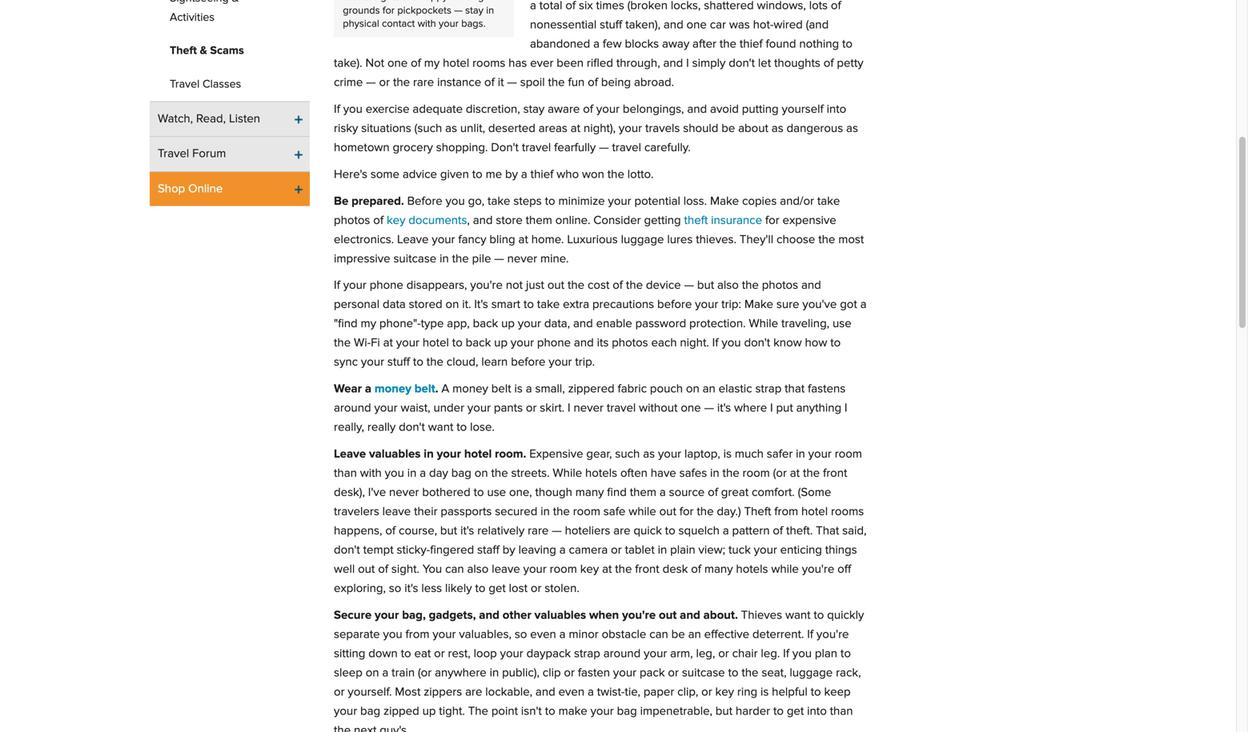 Task type: vqa. For each thing, say whether or not it's contained in the screenshot.
steps
yes



Task type: describe. For each thing, give the bounding box(es) containing it.
1 horizontal spatial before
[[658, 299, 692, 311]]

of inside if you exercise adequate discretion, stay aware of your belongings, and avoid putting yourself into risky situations (such as unlit, deserted areas at night), your travels should be about as dangerous as hometown grocery shopping. don't travel fearfully — travel carefully.
[[583, 104, 593, 116]]

make
[[559, 706, 588, 718]]

— inside a money belt is a small, zippered fabric pouch on an elastic strap that fastens around your waist, under your pants or skirt. i never travel without one — it's where i put anything i really, really don't want to lose.
[[704, 403, 714, 415]]

or right the clip
[[564, 668, 575, 680]]

and up valuables,
[[479, 610, 500, 622]]

secure
[[334, 610, 372, 622]]

seat,
[[762, 668, 787, 680]]

desk
[[663, 564, 688, 576]]

1 vertical spatial back
[[466, 338, 491, 350]]

travel for travel classes
[[170, 79, 200, 90]]

the up (some
[[803, 468, 820, 480]]

travel classes link
[[150, 68, 310, 101]]

the left 'next'
[[334, 725, 351, 733]]

the left most
[[819, 234, 836, 246]]

loss.
[[684, 196, 707, 208]]

a right leaving
[[560, 545, 566, 557]]

from inside expensive gear, such as your laptop, is much safer in your room than with you in a day bag on the streets. while hotels often have safes in the room (or at the front desk), i've never bothered to use one, though many find them a source of great comfort. (some travelers leave their passports secured in the room safe while out for the day.) theft from hotel rooms happens, of course, but it's relatively rare — hoteliers are quick to squelch a pattern of theft. that said, don't tempt sticky-fingered staff by leaving a camera or tablet in plain view; tuck your enticing things well out of sight. you can also leave your room key at the front desk of many hotels while you're off exploring, so it's less likely to get lost or stolen.
[[775, 507, 799, 519]]

2 horizontal spatial take
[[818, 196, 840, 208]]

take inside if your phone disappears, you're not just out the cost of the device — but also the photos and personal data stored on it. it's smart to take extra precautions before your trip: make sure you've got a "find my phone"-type app, back up your data, and enable password protection. while traveling, use the wi-fi at your hotel to back up your phone and its photos each night. if you don't know how to sync your stuff to the cloud, learn before your trip.
[[537, 299, 560, 311]]

0 horizontal spatial valuables
[[369, 449, 421, 461]]

in up rare
[[541, 507, 550, 519]]

around inside a money belt is a small, zippered fabric pouch on an elastic strap that fastens around your waist, under your pants or skirt. i never travel without one — it's where i put anything i really, really don't want to lose.
[[334, 403, 371, 415]]

your up public),
[[500, 649, 524, 661]]

1 vertical spatial while
[[772, 564, 799, 576]]

& for sightseeing
[[232, 0, 239, 4]]

of right desk
[[691, 564, 702, 576]]

but inside if your phone disappears, you're not just out the cost of the device — but also the photos and personal data stored on it. it's smart to take extra precautions before your trip: make sure you've got a "find my phone"-type app, back up your data, and enable password protection. while traveling, use the wi-fi at your hotel to back up your phone and its photos each night. if you don't know how to sync your stuff to the cloud, learn before your trip.
[[697, 280, 714, 292]]

0 horizontal spatial front
[[635, 564, 660, 576]]

0 horizontal spatial leave
[[334, 449, 366, 461]]

or down sleep
[[334, 687, 345, 699]]

comfort.
[[752, 487, 795, 499]]

your inside for expensive electronics. leave your fancy bling at home. luxurious luggage lures thieves. they'll choose the most impressive suitcase in the pile — never mine.
[[432, 234, 455, 246]]

and down extra
[[573, 319, 593, 331]]

the down 'room.'
[[491, 468, 508, 480]]

them inside expensive gear, such as your laptop, is much safer in your room than with you in a day bag on the streets. while hotels often have safes in the room (or at the front desk), i've never bothered to use one, though many find them a source of great comfort. (some travelers leave their passports secured in the room safe while out for the day.) theft from hotel rooms happens, of course, but it's relatively rare — hoteliers are quick to squelch a pattern of theft. that said, don't tempt sticky-fingered staff by leaving a camera or tablet in plain view; tuck your enticing things well out of sight. you can also leave your room key at the front desk of many hotels while you're off exploring, so it's less likely to get lost or stolen.
[[630, 487, 657, 499]]

tuck
[[729, 545, 751, 557]]

but inside the thieves want to quickly separate you from your valuables, so even a minor obstacle can be an effective deterrent. if you're sitting down to eat or rest, loop your daypack strap around your arm, leg, or chair leg. if you plan to sleep on a train (or anywhere in public), clip or fasten your pack or suitcase to the seat, luggage rack, or yourself. most zippers are lockable, and even a twist-tie, paper clip, or key ring is helpful to keep your bag zipped up tight. the point isn't to make your bag impenetrable, but harder to get into than the next guy's.
[[716, 706, 733, 718]]

suitcase inside for expensive electronics. leave your fancy bling at home. luxurious luggage lures thieves. they'll choose the most impressive suitcase in the pile — never mine.
[[394, 253, 437, 265]]

0 vertical spatial leave
[[383, 507, 411, 519]]

and left about.
[[680, 610, 701, 622]]

find
[[607, 487, 627, 499]]

though
[[535, 487, 573, 499]]

1 money from the left
[[375, 384, 412, 396]]

the left the pile
[[452, 253, 469, 265]]

lockable,
[[486, 687, 533, 699]]

so inside the thieves want to quickly separate you from your valuables, so even a minor obstacle can be an effective deterrent. if you're sitting down to eat or rest, loop your daypack strap around your arm, leg, or chair leg. if you plan to sleep on a train (or anywhere in public), clip or fasten your pack or suitcase to the seat, luggage rack, or yourself. most zippers are lockable, and even a twist-tie, paper clip, or key ring is helpful to keep your bag zipped up tight. the point isn't to make your bag impenetrable, but harder to get into than the next guy's.
[[515, 629, 527, 641]]

the down they'll
[[742, 280, 759, 292]]

0 vertical spatial many
[[576, 487, 604, 499]]

suitcase inside the thieves want to quickly separate you from your valuables, so even a minor obstacle can be an effective deterrent. if you're sitting down to eat or rest, loop your daypack strap around your arm, leg, or chair leg. if you plan to sleep on a train (or anywhere in public), clip or fasten your pack or suitcase to the seat, luggage rack, or yourself. most zippers are lockable, and even a twist-tie, paper clip, or key ring is helpful to keep your bag zipped up tight. the point isn't to make your bag impenetrable, but harder to get into than the next guy's.
[[682, 668, 725, 680]]

theft inside expensive gear, such as your laptop, is much safer in your room than with you in a day bag on the streets. while hotels often have safes in the room (or at the front desk), i've never bothered to use one, though many find them a source of great comfort. (some travelers leave their passports secured in the room safe while out for the day.) theft from hotel rooms happens, of course, but it's relatively rare — hoteliers are quick to squelch a pattern of theft. that said, don't tempt sticky-fingered staff by leaving a camera or tablet in plain view; tuck your enticing things well out of sight. you can also leave your room key at the front desk of many hotels while you're off exploring, so it's less likely to get lost or stolen.
[[744, 507, 772, 519]]

not
[[506, 280, 523, 292]]

for inside for expensive electronics. leave your fancy bling at home. luxurious luggage lures thieves. they'll choose the most impressive suitcase in the pile — never mine.
[[766, 215, 780, 227]]

safe
[[604, 507, 626, 519]]

know
[[774, 338, 802, 350]]

& for theft
[[200, 45, 207, 57]]

to down app,
[[452, 338, 463, 350]]

"find
[[334, 319, 358, 331]]

0 vertical spatial even
[[530, 629, 556, 641]]

to right likely
[[475, 583, 486, 595]]

stuff
[[388, 357, 410, 369]]

0 horizontal spatial it's
[[405, 583, 418, 595]]

0 vertical spatial hotels
[[585, 468, 618, 480]]

the down though
[[553, 507, 570, 519]]

to left me
[[472, 169, 483, 181]]

watch,
[[158, 113, 193, 125]]

got
[[840, 299, 858, 311]]

,
[[467, 215, 470, 227]]

never inside for expensive electronics. leave your fancy bling at home. luxurious luggage lures thieves. they'll choose the most impressive suitcase in the pile — never mine.
[[507, 253, 537, 265]]

you
[[423, 564, 442, 576]]

0 vertical spatial theft
[[170, 45, 197, 57]]

travel down areas
[[522, 142, 551, 154]]

to left eat
[[401, 649, 411, 661]]

to right isn't
[[545, 706, 556, 718]]

it's inside a money belt is a small, zippered fabric pouch on an elastic strap that fastens around your waist, under your pants or skirt. i never travel without one — it's where i put anything i really, really don't want to lose.
[[717, 403, 731, 415]]

lotto.
[[628, 169, 654, 181]]

(such
[[415, 123, 442, 135]]

luggage inside for expensive electronics. leave your fancy bling at home. luxurious luggage lures thieves. they'll choose the most impressive suitcase in the pile — never mine.
[[621, 234, 664, 246]]

the down tablet
[[615, 564, 632, 576]]

room up "stolen."
[[550, 564, 577, 576]]

other
[[503, 610, 532, 622]]

type
[[421, 319, 444, 331]]

loop
[[474, 649, 497, 661]]

cost
[[588, 280, 610, 292]]

to right quick
[[665, 526, 676, 538]]

to left quickly
[[814, 610, 824, 622]]

your down phone"-
[[396, 338, 420, 350]]

adequate
[[413, 104, 463, 116]]

don't
[[491, 142, 519, 154]]

a down have
[[660, 487, 666, 499]]

said,
[[843, 526, 867, 538]]

are inside the thieves want to quickly separate you from your valuables, so even a minor obstacle can be an effective deterrent. if you're sitting down to eat or rest, loop your daypack strap around your arm, leg, or chair leg. if you plan to sleep on a train (or anywhere in public), clip or fasten your pack or suitcase to the seat, luggage rack, or yourself. most zippers are lockable, and even a twist-tie, paper clip, or key ring is helpful to keep your bag zipped up tight. the point isn't to make your bag impenetrable, but harder to get into than the next guy's.
[[465, 687, 482, 699]]

you're up obstacle on the bottom of the page
[[622, 610, 656, 622]]

carefully.
[[645, 142, 691, 154]]

sticky-
[[397, 545, 430, 557]]

rooms
[[831, 507, 864, 519]]

you inside if you exercise adequate discretion, stay aware of your belongings, and avoid putting yourself into risky situations (such as unlit, deserted areas at night), your travels should be about as dangerous as hometown grocery shopping. don't travel fearfully — travel carefully.
[[343, 104, 363, 116]]

or down arm,
[[668, 668, 679, 680]]

leg,
[[696, 649, 715, 661]]

in right "safer"
[[796, 449, 806, 461]]

at inside if your phone disappears, you're not just out the cost of the device — but also the photos and personal data stored on it. it's smart to take extra precautions before your trip: make sure you've got a "find my phone"-type app, back up your data, and enable password protection. while traveling, use the wi-fi at your hotel to back up your phone and its photos each night. if you don't know how to sync your stuff to the cloud, learn before your trip.
[[383, 338, 393, 350]]

smart
[[492, 299, 521, 311]]

most
[[395, 687, 421, 699]]

to down chair
[[728, 668, 739, 680]]

of down tempt
[[378, 564, 388, 576]]

your up lose.
[[468, 403, 491, 415]]

of inside 'before you go, take steps to minimize your potential loss. make copies and/or take photos of'
[[373, 215, 384, 227]]

your up personal
[[343, 280, 367, 292]]

want inside the thieves want to quickly separate you from your valuables, so even a minor obstacle can be an effective deterrent. if you're sitting down to eat or rest, loop your daypack strap around your arm, leg, or chair leg. if you plan to sleep on a train (or anywhere in public), clip or fasten your pack or suitcase to the seat, luggage rack, or yourself. most zippers are lockable, and even a twist-tie, paper clip, or key ring is helpful to keep your bag zipped up tight. the point isn't to make your bag impenetrable, but harder to get into than the next guy's.
[[786, 610, 811, 622]]

on inside if your phone disappears, you're not just out the cost of the device — but also the photos and personal data stored on it. it's smart to take extra precautions before your trip: make sure you've got a "find my phone"-type app, back up your data, and enable password protection. while traveling, use the wi-fi at your hotel to back up your phone and its photos each night. if you don't know how to sync your stuff to the cloud, learn before your trip.
[[446, 299, 459, 311]]

your down leaving
[[523, 564, 547, 576]]

1 horizontal spatial many
[[705, 564, 733, 576]]

some
[[371, 169, 400, 181]]

0 vertical spatial back
[[473, 319, 498, 331]]

obstacle
[[602, 629, 647, 641]]

0 vertical spatial by
[[505, 169, 518, 181]]

don't inside a money belt is a small, zippered fabric pouch on an elastic strap that fastens around your waist, under your pants or skirt. i never travel without one — it's where i put anything i really, really don't want to lose.
[[399, 422, 425, 434]]

1 horizontal spatial hotel
[[464, 449, 492, 461]]

yourself.
[[348, 687, 392, 699]]

put
[[776, 403, 793, 415]]

you inside expensive gear, such as your laptop, is much safer in your room than with you in a day bag on the streets. while hotels often have safes in the room (or at the front desk), i've never bothered to use one, though many find them a source of great comfort. (some travelers leave their passports secured in the room safe while out for the day.) theft from hotel rooms happens, of course, but it's relatively rare — hoteliers are quick to squelch a pattern of theft. that said, don't tempt sticky-fingered staff by leaving a camera or tablet in plain view; tuck your enticing things well out of sight. you can also leave your room key at the front desk of many hotels while you're off exploring, so it's less likely to get lost or stolen.
[[385, 468, 404, 480]]

if you exercise adequate discretion, stay aware of your belongings, and avoid putting yourself into risky situations (such as unlit, deserted areas at night), your travels should be about as dangerous as hometown grocery shopping. don't travel fearfully — travel carefully.
[[334, 104, 858, 154]]

out up the exploring, at the left bottom
[[358, 564, 375, 576]]

expensive
[[530, 449, 583, 461]]

1 horizontal spatial even
[[559, 687, 585, 699]]

room down anything
[[835, 449, 862, 461]]

chair
[[732, 649, 758, 661]]

you're inside expensive gear, such as your laptop, is much safer in your room than with you in a day bag on the streets. while hotels often have safes in the room (or at the front desk), i've never bothered to use one, though many find them a source of great comfort. (some travelers leave their passports secured in the room safe while out for the day.) theft from hotel rooms happens, of course, but it's relatively rare — hoteliers are quick to squelch a pattern of theft. that said, don't tempt sticky-fingered staff by leaving a camera or tablet in plain view; tuck your enticing things well out of sight. you can also leave your room key at the front desk of many hotels while you're off exploring, so it's less likely to get lost or stolen.
[[802, 564, 835, 576]]

if up personal
[[334, 280, 340, 292]]

a left minor
[[560, 629, 566, 641]]

a left day
[[420, 468, 426, 480]]

theft.
[[786, 526, 813, 538]]

listen
[[229, 113, 260, 125]]

elastic
[[719, 384, 752, 396]]

1 horizontal spatial valuables
[[535, 610, 586, 622]]

or right eat
[[434, 649, 445, 661]]

(or inside the thieves want to quickly separate you from your valuables, so even a minor obstacle can be an effective deterrent. if you're sitting down to eat or rest, loop your daypack strap around your arm, leg, or chair leg. if you plan to sleep on a train (or anywhere in public), clip or fasten your pack or suitcase to the seat, luggage rack, or yourself. most zippers are lockable, and even a twist-tie, paper clip, or key ring is helpful to keep your bag zipped up tight. the point isn't to make your bag impenetrable, but harder to get into than the next guy's.
[[418, 668, 432, 680]]

its
[[597, 338, 609, 350]]

a left train
[[382, 668, 389, 680]]

expensive
[[783, 215, 837, 227]]

3 i from the left
[[845, 403, 848, 415]]

often
[[621, 468, 648, 480]]

sure
[[777, 299, 800, 311]]

you inside if your phone disappears, you're not just out the cost of the device — but also the photos and personal data stored on it. it's smart to take extra precautions before your trip: make sure you've got a "find my phone"-type app, back up your data, and enable password protection. while traveling, use the wi-fi at your hotel to back up your phone and its photos each night. if you don't know how to sync your stuff to the cloud, learn before your trip.
[[722, 338, 741, 350]]

at inside if you exercise adequate discretion, stay aware of your belongings, and avoid putting yourself into risky situations (such as unlit, deserted areas at night), your travels should be about as dangerous as hometown grocery shopping. don't travel fearfully — travel carefully.
[[571, 123, 581, 135]]

just
[[526, 280, 545, 292]]

up inside the thieves want to quickly separate you from your valuables, so even a minor obstacle can be an effective deterrent. if you're sitting down to eat or rest, loop your daypack strap around your arm, leg, or chair leg. if you plan to sleep on a train (or anywhere in public), clip or fasten your pack or suitcase to the seat, luggage rack, or yourself. most zippers are lockable, and even a twist-tie, paper clip, or key ring is helpful to keep your bag zipped up tight. the point isn't to make your bag impenetrable, but harder to get into than the next guy's.
[[423, 706, 436, 718]]

in up day
[[424, 449, 434, 461]]

unlit,
[[460, 123, 485, 135]]

in right safes
[[710, 468, 720, 480]]

into inside the thieves want to quickly separate you from your valuables, so even a minor obstacle can be an effective deterrent. if you're sitting down to eat or rest, loop your daypack strap around your arm, leg, or chair leg. if you plan to sleep on a train (or anywhere in public), clip or fasten your pack or suitcase to the seat, luggage rack, or yourself. most zippers are lockable, and even a twist-tie, paper clip, or key ring is helpful to keep your bag zipped up tight. the point isn't to make your bag impenetrable, but harder to get into than the next guy's.
[[807, 706, 827, 718]]

keep
[[824, 687, 851, 699]]

key inside expensive gear, such as your laptop, is much safer in your room than with you in a day bag on the streets. while hotels often have safes in the room (or at the front desk), i've never bothered to use one, though many find them a source of great comfort. (some travelers leave their passports secured in the room safe while out for the day.) theft from hotel rooms happens, of course, but it's relatively rare — hoteliers are quick to squelch a pattern of theft. that said, don't tempt sticky-fingered staff by leaving a camera or tablet in plain view; tuck your enticing things well out of sight. you can also leave your room key at the front desk of many hotels while you're off exploring, so it's less likely to get lost or stolen.
[[580, 564, 599, 576]]

— inside if you exercise adequate discretion, stay aware of your belongings, and avoid putting yourself into risky situations (such as unlit, deserted areas at night), your travels should be about as dangerous as hometown grocery shopping. don't travel fearfully — travel carefully.
[[599, 142, 609, 154]]

source
[[669, 487, 705, 499]]

you left plan
[[793, 649, 812, 661]]

rack,
[[836, 668, 861, 680]]

and inside if you exercise adequate discretion, stay aware of your belongings, and avoid putting yourself into risky situations (such as unlit, deserted areas at night), your travels should be about as dangerous as hometown grocery shopping. don't travel fearfully — travel carefully.
[[687, 104, 707, 116]]

consider
[[594, 215, 641, 227]]

is inside a money belt is a small, zippered fabric pouch on an elastic strap that fastens around your waist, under your pants or skirt. i never travel without one — it's where i put anything i really, really don't want to lose.
[[515, 384, 523, 396]]

your up day
[[437, 449, 461, 461]]

zipped
[[384, 706, 419, 718]]

(or inside expensive gear, such as your laptop, is much safer in your room than with you in a day bag on the streets. while hotels often have safes in the room (or at the front desk), i've never bothered to use one, though many find them a source of great comfort. (some travelers leave their passports secured in the room safe while out for the day.) theft from hotel rooms happens, of course, but it's relatively rare — hoteliers are quick to squelch a pattern of theft. that said, don't tempt sticky-fingered staff by leaving a camera or tablet in plain view; tuck your enticing things well out of sight. you can also leave your room key at the front desk of many hotels while you're off exploring, so it's less likely to get lost or stolen.
[[773, 468, 787, 480]]

to up passports on the bottom left
[[474, 487, 484, 499]]

thief
[[531, 169, 554, 181]]

your up the protection.
[[695, 299, 719, 311]]

night.
[[680, 338, 709, 350]]

to right how
[[831, 338, 841, 350]]

deterrent.
[[753, 629, 804, 641]]

1 vertical spatial before
[[511, 357, 546, 369]]

small,
[[535, 384, 565, 396]]

sleep
[[334, 668, 363, 680]]

or right lost
[[531, 583, 542, 595]]

be prepared.
[[334, 196, 404, 208]]

or right leg,
[[719, 649, 729, 661]]

on inside a money belt is a small, zippered fabric pouch on an elastic strap that fastens around your waist, under your pants or skirt. i never travel without one — it's where i put anything i really, really don't want to lose.
[[686, 384, 700, 396]]

shopping.
[[436, 142, 488, 154]]

quick
[[634, 526, 662, 538]]

0 horizontal spatial take
[[488, 196, 511, 208]]

to up rack,
[[841, 649, 851, 661]]

bag,
[[402, 610, 426, 622]]

(some
[[798, 487, 832, 499]]

insurance
[[711, 215, 762, 227]]

plain
[[670, 545, 696, 557]]

the down "find
[[334, 338, 351, 350]]

tempt
[[363, 545, 394, 557]]

hotel inside if your phone disappears, you're not just out the cost of the device — but also the photos and personal data stored on it. it's smart to take extra precautions before your trip: make sure you've got a "find my phone"-type app, back up your data, and enable password protection. while traveling, use the wi-fi at your hotel to back up your phone and its photos each night. if you don't know how to sync your stuff to the cloud, learn before your trip.
[[423, 338, 449, 350]]

minimize
[[559, 196, 605, 208]]

such
[[615, 449, 640, 461]]

shop online link
[[150, 172, 310, 206]]

if right leg.
[[783, 649, 790, 661]]

pile
[[472, 253, 491, 265]]

read,
[[196, 113, 226, 125]]

your up (some
[[809, 449, 832, 461]]

the right won on the left top of the page
[[608, 169, 625, 181]]

2 i from the left
[[770, 403, 773, 415]]

in left plain
[[658, 545, 667, 557]]

than inside the thieves want to quickly separate you from your valuables, so even a minor obstacle can be an effective deterrent. if you're sitting down to eat or rest, loop your daypack strap around your arm, leg, or chair leg. if you plan to sleep on a train (or anywhere in public), clip or fasten your pack or suitcase to the seat, luggage rack, or yourself. most zippers are lockable, and even a twist-tie, paper clip, or key ring is helpful to keep your bag zipped up tight. the point isn't to make your bag impenetrable, but harder to get into than the next guy's.
[[830, 706, 853, 718]]

out down source
[[660, 507, 677, 519]]

into inside if you exercise adequate discretion, stay aware of your belongings, and avoid putting yourself into risky situations (such as unlit, deserted areas at night), your travels should be about as dangerous as hometown grocery shopping. don't travel fearfully — travel carefully.
[[827, 104, 847, 116]]

the up great
[[723, 468, 740, 480]]

your left data,
[[518, 319, 541, 331]]

in down "leave valuables in your hotel room."
[[407, 468, 417, 480]]

photos inside 'before you go, take steps to minimize your potential loss. make copies and/or take photos of'
[[334, 215, 370, 227]]

cloud,
[[447, 357, 479, 369]]

your up have
[[658, 449, 682, 461]]

your down belongings,
[[619, 123, 642, 135]]

1 vertical spatial up
[[494, 338, 508, 350]]

while inside if your phone disappears, you're not just out the cost of the device — but also the photos and personal data stored on it. it's smart to take extra precautions before your trip: make sure you've got a "find my phone"-type app, back up your data, and enable password protection. while traveling, use the wi-fi at your hotel to back up your phone and its photos each night. if you don't know how to sync your stuff to the cloud, learn before your trip.
[[749, 319, 779, 331]]

your down twist- on the bottom of page
[[591, 706, 614, 718]]

— inside expensive gear, such as your laptop, is much safer in your room than with you in a day bag on the streets. while hotels often have safes in the room (or at the front desk), i've never bothered to use one, though many find them a source of great comfort. (some travelers leave their passports secured in the room safe while out for the day.) theft from hotel rooms happens, of course, but it's relatively rare — hoteliers are quick to squelch a pattern of theft. that said, don't tempt sticky-fingered staff by leaving a camera or tablet in plain view; tuck your enticing things well out of sight. you can also leave your room key at the front desk of many hotels while you're off exploring, so it's less likely to get lost or stolen.
[[552, 526, 562, 538]]

your left "bag,"
[[375, 610, 399, 622]]

travel for travel forum
[[158, 148, 189, 160]]

your up tie, at the bottom
[[613, 668, 637, 680]]

at down camera
[[602, 564, 612, 576]]

your left 'trip.'
[[549, 357, 572, 369]]

as left unlit,
[[445, 123, 457, 135]]

1 i from the left
[[568, 403, 571, 415]]

travelers
[[334, 507, 379, 519]]

how
[[805, 338, 828, 350]]

copies
[[742, 196, 777, 208]]

.
[[435, 384, 439, 396]]

the up precautions
[[626, 280, 643, 292]]

also inside expensive gear, such as your laptop, is much safer in your room than with you in a day bag on the streets. while hotels often have safes in the room (or at the front desk), i've never bothered to use one, though many find them a source of great comfort. (some travelers leave their passports secured in the room safe while out for the day.) theft from hotel rooms happens, of course, but it's relatively rare — hoteliers are quick to squelch a pattern of theft. that said, don't tempt sticky-fingered staff by leaving a camera or tablet in plain view; tuck your enticing things well out of sight. you can also leave your room key at the front desk of many hotels while you're off exploring, so it's less likely to get lost or stolen.
[[467, 564, 489, 576]]

2 horizontal spatial bag
[[617, 706, 637, 718]]

effective
[[704, 629, 750, 641]]

— inside for expensive electronics. leave your fancy bling at home. luxurious luggage lures thieves. they'll choose the most impressive suitcase in the pile — never mine.
[[494, 253, 504, 265]]

money inside a money belt is a small, zippered fabric pouch on an elastic strap that fastens around your waist, under your pants or skirt. i never travel without one — it's where i put anything i really, really don't want to lose.
[[453, 384, 488, 396]]

and inside the thieves want to quickly separate you from your valuables, so even a minor obstacle can be an effective deterrent. if you're sitting down to eat or rest, loop your daypack strap around your arm, leg, or chair leg. if you plan to sleep on a train (or anywhere in public), clip or fasten your pack or suitcase to the seat, luggage rack, or yourself. most zippers are lockable, and even a twist-tie, paper clip, or key ring is helpful to keep your bag zipped up tight. the point isn't to make your bag impenetrable, but harder to get into than the next guy's.
[[536, 687, 556, 699]]

of left great
[[708, 487, 718, 499]]

helpful
[[772, 687, 808, 699]]

at inside for expensive electronics. leave your fancy bling at home. luxurious luggage lures thieves. they'll choose the most impressive suitcase in the pile — never mine.
[[519, 234, 528, 246]]

to right stuff
[[413, 357, 424, 369]]

putting
[[742, 104, 779, 116]]

store
[[496, 215, 523, 227]]

room up hoteliers
[[573, 507, 601, 519]]

and left its at the top of page
[[574, 338, 594, 350]]

a left thief
[[521, 169, 528, 181]]

0 vertical spatial phone
[[370, 280, 404, 292]]

don't inside if your phone disappears, you're not just out the cost of the device — but also the photos and personal data stored on it. it's smart to take extra precautions before your trip: make sure you've got a "find my phone"-type app, back up your data, and enable password protection. while traveling, use the wi-fi at your hotel to back up your phone and its photos each night. if you don't know how to sync your stuff to the cloud, learn before your trip.
[[744, 338, 771, 350]]

a down fasten
[[588, 687, 594, 699]]

to left keep
[[811, 687, 821, 699]]

traveling,
[[782, 319, 830, 331]]

if right 'deterrent.'
[[807, 629, 814, 641]]

grocery
[[393, 142, 433, 154]]

you up down
[[383, 629, 403, 641]]

an inside the thieves want to quickly separate you from your valuables, so even a minor obstacle can be an effective deterrent. if you're sitting down to eat or rest, loop your daypack strap around your arm, leg, or chair leg. if you plan to sleep on a train (or anywhere in public), clip or fasten your pack or suitcase to the seat, luggage rack, or yourself. most zippers are lockable, and even a twist-tie, paper clip, or key ring is helpful to keep your bag zipped up tight. the point isn't to make your bag impenetrable, but harder to get into than the next guy's.
[[688, 629, 701, 641]]

your down the pattern
[[754, 545, 778, 557]]

0 horizontal spatial key
[[387, 215, 406, 227]]

and right ,
[[473, 215, 493, 227]]

0 horizontal spatial bag
[[360, 706, 381, 718]]

room down 'much'
[[743, 468, 770, 480]]

on inside expensive gear, such as your laptop, is much safer in your room than with you in a day bag on the streets. while hotels often have safes in the room (or at the front desk), i've never bothered to use one, though many find them a source of great comfort. (some travelers leave their passports secured in the room safe while out for the day.) theft from hotel rooms happens, of course, but it's relatively rare — hoteliers are quick to squelch a pattern of theft. that said, don't tempt sticky-fingered staff by leaving a camera or tablet in plain view; tuck your enticing things well out of sight. you can also leave your room key at the front desk of many hotels while you're off exploring, so it's less likely to get lost or stolen.
[[475, 468, 488, 480]]



Task type: locate. For each thing, give the bounding box(es) containing it.
your down gadgets,
[[433, 629, 456, 641]]

1 horizontal spatial strap
[[756, 384, 782, 396]]

many down view;
[[705, 564, 733, 576]]

(or down eat
[[418, 668, 432, 680]]

potential
[[635, 196, 681, 208]]

back up cloud,
[[466, 338, 491, 350]]

around inside the thieves want to quickly separate you from your valuables, so even a minor obstacle can be an effective deterrent. if you're sitting down to eat or rest, loop your daypack strap around your arm, leg, or chair leg. if you plan to sleep on a train (or anywhere in public), clip or fasten your pack or suitcase to the seat, luggage rack, or yourself. most zippers are lockable, and even a twist-tie, paper clip, or key ring is helpful to keep your bag zipped up tight. the point isn't to make your bag impenetrable, but harder to get into than the next guy's.
[[604, 649, 641, 661]]

0 vertical spatial get
[[489, 583, 506, 595]]

2 horizontal spatial key
[[716, 687, 734, 699]]

1 vertical spatial around
[[604, 649, 641, 661]]

for expensive electronics. leave your fancy bling at home. luxurious luggage lures thieves. they'll choose the most impressive suitcase in the pile — never mine.
[[334, 215, 864, 265]]

1 horizontal spatial &
[[232, 0, 239, 4]]

it's
[[474, 299, 488, 311]]

sightseeing & activities link
[[150, 0, 310, 34]]

1 vertical spatial use
[[487, 487, 506, 499]]

0 horizontal spatial before
[[511, 357, 546, 369]]

next
[[354, 725, 377, 733]]

key inside the thieves want to quickly separate you from your valuables, so even a minor obstacle can be an effective deterrent. if you're sitting down to eat or rest, loop your daypack strap around your arm, leg, or chair leg. if you plan to sleep on a train (or anywhere in public), clip or fasten your pack or suitcase to the seat, luggage rack, or yourself. most zippers are lockable, and even a twist-tie, paper clip, or key ring is helpful to keep your bag zipped up tight. the point isn't to make your bag impenetrable, but harder to get into than the next guy's.
[[716, 687, 734, 699]]

2 horizontal spatial never
[[574, 403, 604, 415]]

wi-
[[354, 338, 371, 350]]

to down just
[[524, 299, 534, 311]]

extra
[[563, 299, 590, 311]]

the up "."
[[427, 357, 444, 369]]

0 vertical spatial while
[[749, 319, 779, 331]]

minor
[[569, 629, 599, 641]]

a inside if your phone disappears, you're not just out the cost of the device — but also the photos and personal data stored on it. it's smart to take extra precautions before your trip: make sure you've got a "find my phone"-type app, back up your data, and enable password protection. while traveling, use the wi-fi at your hotel to back up your phone and its photos each night. if you don't know how to sync your stuff to the cloud, learn before your trip.
[[861, 299, 867, 311]]

you're up plan
[[817, 629, 849, 641]]

1 horizontal spatial an
[[703, 384, 716, 396]]

2 vertical spatial key
[[716, 687, 734, 699]]

yourself
[[782, 104, 824, 116]]

0 horizontal spatial hotel
[[423, 338, 449, 350]]

disappears,
[[407, 280, 467, 292]]

1 horizontal spatial theft
[[744, 507, 772, 519]]

1 vertical spatial suitcase
[[682, 668, 725, 680]]

and down the clip
[[536, 687, 556, 699]]

photos down enable
[[612, 338, 648, 350]]

things
[[825, 545, 857, 557]]

an left elastic on the right of the page
[[703, 384, 716, 396]]

if inside if you exercise adequate discretion, stay aware of your belongings, and avoid putting yourself into risky situations (such as unlit, deserted areas at night), your travels should be about as dangerous as hometown grocery shopping. don't travel fearfully — travel carefully.
[[334, 104, 340, 116]]

2 horizontal spatial hotel
[[802, 507, 828, 519]]

— right one
[[704, 403, 714, 415]]

enable
[[596, 319, 632, 331]]

be inside the thieves want to quickly separate you from your valuables, so even a minor obstacle can be an effective deterrent. if you're sitting down to eat or rest, loop your daypack strap around your arm, leg, or chair leg. if you plan to sleep on a train (or anywhere in public), clip or fasten your pack or suitcase to the seat, luggage rack, or yourself. most zippers are lockable, and even a twist-tie, paper clip, or key ring is helpful to keep your bag zipped up tight. the point isn't to make your bag impenetrable, but harder to get into than the next guy's.
[[672, 629, 685, 641]]

twist-
[[597, 687, 625, 699]]

hotel inside expensive gear, such as your laptop, is much safer in your room than with you in a day bag on the streets. while hotels often have safes in the room (or at the front desk), i've never bothered to use one, though many find them a source of great comfort. (some travelers leave their passports secured in the room safe while out for the day.) theft from hotel rooms happens, of course, but it's relatively rare — hoteliers are quick to squelch a pattern of theft. that said, don't tempt sticky-fingered staff by leaving a camera or tablet in plain view; tuck your enticing things well out of sight. you can also leave your room key at the front desk of many hotels while you're off exploring, so it's less likely to get lost or stolen.
[[802, 507, 828, 519]]

even up daypack
[[530, 629, 556, 641]]

from inside the thieves want to quickly separate you from your valuables, so even a minor obstacle can be an effective deterrent. if you're sitting down to eat or rest, loop your daypack strap around your arm, leg, or chair leg. if you plan to sleep on a train (or anywhere in public), clip or fasten your pack or suitcase to the seat, luggage rack, or yourself. most zippers are lockable, and even a twist-tie, paper clip, or key ring is helpful to keep your bag zipped up tight. the point isn't to make your bag impenetrable, but harder to get into than the next guy's.
[[406, 629, 430, 641]]

but up the protection.
[[697, 280, 714, 292]]

0 horizontal spatial while
[[629, 507, 657, 519]]

clip
[[543, 668, 561, 680]]

or right "clip,"
[[702, 687, 713, 699]]

wear a money belt .
[[334, 384, 439, 396]]

many left find
[[576, 487, 604, 499]]

is inside the thieves want to quickly separate you from your valuables, so even a minor obstacle can be an effective deterrent. if you're sitting down to eat or rest, loop your daypack strap around your arm, leg, or chair leg. if you plan to sleep on a train (or anywhere in public), clip or fasten your pack or suitcase to the seat, luggage rack, or yourself. most zippers are lockable, and even a twist-tie, paper clip, or key ring is helpful to keep your bag zipped up tight. the point isn't to make your bag impenetrable, but harder to get into than the next guy's.
[[761, 687, 769, 699]]

of up tempt
[[385, 526, 396, 538]]

0 vertical spatial (or
[[773, 468, 787, 480]]

a inside a money belt is a small, zippered fabric pouch on an elastic strap that fastens around your waist, under your pants or skirt. i never travel without one — it's where i put anything i really, really don't want to lose.
[[526, 384, 532, 396]]

out inside if your phone disappears, you're not just out the cost of the device — but also the photos and personal data stored on it. it's smart to take extra precautions before your trip: make sure you've got a "find my phone"-type app, back up your data, and enable password protection. while traveling, use the wi-fi at your hotel to back up your phone and its photos each night. if you don't know how to sync your stuff to the cloud, learn before your trip.
[[548, 280, 565, 292]]

i
[[568, 403, 571, 415], [770, 403, 773, 415], [845, 403, 848, 415]]

get inside expensive gear, such as your laptop, is much safer in your room than with you in a day bag on the streets. while hotels often have safes in the room (or at the front desk), i've never bothered to use one, though many find them a source of great comfort. (some travelers leave their passports secured in the room safe while out for the day.) theft from hotel rooms happens, of course, but it's relatively rare — hoteliers are quick to squelch a pattern of theft. that said, don't tempt sticky-fingered staff by leaving a camera or tablet in plain view; tuck your enticing things well out of sight. you can also leave your room key at the front desk of many hotels while you're off exploring, so it's less likely to get lost or stolen.
[[489, 583, 506, 595]]

money right a at the left of page
[[453, 384, 488, 396]]

1 vertical spatial it's
[[461, 526, 474, 538]]

be inside if you exercise adequate discretion, stay aware of your belongings, and avoid putting yourself into risky situations (such as unlit, deserted areas at night), your travels should be about as dangerous as hometown grocery shopping. don't travel fearfully — travel carefully.
[[722, 123, 735, 135]]

before
[[658, 299, 692, 311], [511, 357, 546, 369]]

as
[[445, 123, 457, 135], [772, 123, 784, 135], [847, 123, 858, 135], [643, 449, 655, 461]]

1 horizontal spatial front
[[823, 468, 848, 480]]

to left lose.
[[457, 422, 467, 434]]

0 horizontal spatial around
[[334, 403, 371, 415]]

classes
[[203, 79, 241, 90]]

take up store
[[488, 196, 511, 208]]

also inside if your phone disappears, you're not just out the cost of the device — but also the photos and personal data stored on it. it's smart to take extra precautions before your trip: make sure you've got a "find my phone"-type app, back up your data, and enable password protection. while traveling, use the wi-fi at your hotel to back up your phone and its photos each night. if you don't know how to sync your stuff to the cloud, learn before your trip.
[[718, 280, 739, 292]]

travel inside a money belt is a small, zippered fabric pouch on an elastic strap that fastens around your waist, under your pants or skirt. i never travel without one — it's where i put anything i really, really don't want to lose.
[[607, 403, 636, 415]]

as right about
[[772, 123, 784, 135]]

1 horizontal spatial take
[[537, 299, 560, 311]]

0 horizontal spatial than
[[334, 468, 357, 480]]

make inside 'before you go, take steps to minimize your potential loss. make copies and/or take photos of'
[[710, 196, 739, 208]]

in inside for expensive electronics. leave your fancy bling at home. luxurious luggage lures thieves. they'll choose the most impressive suitcase in the pile — never mine.
[[440, 253, 449, 265]]

2 vertical spatial it's
[[405, 583, 418, 595]]

up up 'learn'
[[494, 338, 508, 350]]

is inside expensive gear, such as your laptop, is much safer in your room than with you in a day bag on the streets. while hotels often have safes in the room (or at the front desk), i've never bothered to use one, though many find them a source of great comfort. (some travelers leave their passports secured in the room safe while out for the day.) theft from hotel rooms happens, of course, but it's relatively rare — hoteliers are quick to squelch a pattern of theft. that said, don't tempt sticky-fingered staff by leaving a camera or tablet in plain view; tuck your enticing things well out of sight. you can also leave your room key at the front desk of many hotels while you're off exploring, so it's less likely to get lost or stolen.
[[724, 449, 732, 461]]

be down avoid
[[722, 123, 735, 135]]

if up risky
[[334, 104, 340, 116]]

of right the cost
[[613, 280, 623, 292]]

0 horizontal spatial &
[[200, 45, 207, 57]]

leave down the really,
[[334, 449, 366, 461]]

watch, read, listen link
[[150, 102, 310, 136]]

train
[[392, 668, 415, 680]]

them
[[526, 215, 553, 227], [630, 487, 657, 499]]

don't inside expensive gear, such as your laptop, is much safer in your room than with you in a day bag on the streets. while hotels often have safes in the room (or at the front desk), i've never bothered to use one, though many find them a source of great comfort. (some travelers leave their passports secured in the room safe while out for the day.) theft from hotel rooms happens, of course, but it's relatively rare — hoteliers are quick to squelch a pattern of theft. that said, don't tempt sticky-fingered staff by leaving a camera or tablet in plain view; tuck your enticing things well out of sight. you can also leave your room key at the front desk of many hotels while you're off exploring, so it's less likely to get lost or stolen.
[[334, 545, 360, 557]]

0 horizontal spatial i
[[568, 403, 571, 415]]

laptop,
[[685, 449, 721, 461]]

0 horizontal spatial strap
[[574, 649, 601, 661]]

lose.
[[470, 422, 495, 434]]

1 horizontal spatial while
[[749, 319, 779, 331]]

is right ring
[[761, 687, 769, 699]]

dangerous
[[787, 123, 843, 135]]

1 vertical spatial never
[[574, 403, 604, 415]]

that
[[785, 384, 805, 396]]

1 horizontal spatial get
[[787, 706, 804, 718]]

2 horizontal spatial but
[[716, 706, 733, 718]]

0 vertical spatial before
[[658, 299, 692, 311]]

password
[[636, 319, 687, 331]]

& inside 'theft & scams' link
[[200, 45, 207, 57]]

0 horizontal spatial them
[[526, 215, 553, 227]]

2 vertical spatial hotel
[[802, 507, 828, 519]]

1 vertical spatial leave
[[334, 449, 366, 461]]

0 vertical spatial up
[[501, 319, 515, 331]]

valuables down really
[[369, 449, 421, 461]]

1 vertical spatial leave
[[492, 564, 520, 576]]

money
[[375, 384, 412, 396], [453, 384, 488, 396]]

travel down watch,
[[158, 148, 189, 160]]

a down day.)
[[723, 526, 729, 538]]

on up passports on the bottom left
[[475, 468, 488, 480]]

leave valuables in your hotel room.
[[334, 449, 526, 461]]

0 horizontal spatial phone
[[370, 280, 404, 292]]

of inside if your phone disappears, you're not just out the cost of the device — but also the photos and personal data stored on it. it's smart to take extra precautions before your trip: make sure you've got a "find my phone"-type app, back up your data, and enable password protection. while traveling, use the wi-fi at your hotel to back up your phone and its photos each night. if you don't know how to sync your stuff to the cloud, learn before your trip.
[[613, 280, 623, 292]]

2 belt from the left
[[492, 384, 511, 396]]

hotel down lose.
[[464, 449, 492, 461]]

1 horizontal spatial leave
[[492, 564, 520, 576]]

1 horizontal spatial photos
[[612, 338, 648, 350]]

on inside the thieves want to quickly separate you from your valuables, so even a minor obstacle can be an effective deterrent. if you're sitting down to eat or rest, loop your daypack strap around your arm, leg, or chair leg. if you plan to sleep on a train (or anywhere in public), clip or fasten your pack or suitcase to the seat, luggage rack, or yourself. most zippers are lockable, and even a twist-tie, paper clip, or key ring is helpful to keep your bag zipped up tight. the point isn't to make your bag impenetrable, but harder to get into than the next guy's.
[[366, 668, 379, 680]]

public),
[[502, 668, 540, 680]]

bothered
[[422, 487, 471, 499]]

day
[[429, 468, 448, 480]]

0 vertical spatial never
[[507, 253, 537, 265]]

secure your bag, gadgets, and other valuables when you're out and about.
[[334, 610, 738, 622]]

0 vertical spatial photos
[[334, 215, 370, 227]]

you're inside if your phone disappears, you're not just out the cost of the device — but also the photos and personal data stored on it. it's smart to take extra precautions before your trip: make sure you've got a "find my phone"-type app, back up your data, and enable password protection. while traveling, use the wi-fi at your hotel to back up your phone and its photos each night. if you don't know how to sync your stuff to the cloud, learn before your trip.
[[470, 280, 503, 292]]

0 vertical spatial from
[[775, 507, 799, 519]]

0 vertical spatial it's
[[717, 403, 731, 415]]

key down camera
[[580, 564, 599, 576]]

your down wear a money belt . on the bottom left of the page
[[374, 403, 398, 415]]

luggage inside the thieves want to quickly separate you from your valuables, so even a minor obstacle can be an effective deterrent. if you're sitting down to eat or rest, loop your daypack strap around your arm, leg, or chair leg. if you plan to sleep on a train (or anywhere in public), clip or fasten your pack or suitcase to the seat, luggage rack, or yourself. most zippers are lockable, and even a twist-tie, paper clip, or key ring is helpful to keep your bag zipped up tight. the point isn't to make your bag impenetrable, but harder to get into than the next guy's.
[[790, 668, 833, 680]]

is
[[515, 384, 523, 396], [724, 449, 732, 461], [761, 687, 769, 699]]

or inside a money belt is a small, zippered fabric pouch on an elastic strap that fastens around your waist, under your pants or skirt. i never travel without one — it's where i put anything i really, really don't want to lose.
[[526, 403, 537, 415]]

impenetrable,
[[640, 706, 713, 718]]

theft & scams
[[170, 45, 244, 57]]

under
[[434, 403, 465, 415]]

0 vertical spatial hotel
[[423, 338, 449, 350]]

isn't
[[521, 706, 542, 718]]

the up extra
[[568, 280, 585, 292]]

in inside the thieves want to quickly separate you from your valuables, so even a minor obstacle can be an effective deterrent. if you're sitting down to eat or rest, loop your daypack strap around your arm, leg, or chair leg. if you plan to sleep on a train (or anywhere in public), clip or fasten your pack or suitcase to the seat, luggage rack, or yourself. most zippers are lockable, and even a twist-tie, paper clip, or key ring is helpful to keep your bag zipped up tight. the point isn't to make your bag impenetrable, but harder to get into than the next guy's.
[[490, 668, 499, 680]]

really,
[[334, 422, 364, 434]]

at right fi
[[383, 338, 393, 350]]

0 horizontal spatial can
[[445, 564, 464, 576]]

2 horizontal spatial photos
[[762, 280, 799, 292]]

& left scams
[[200, 45, 207, 57]]

with
[[360, 468, 382, 480]]

to inside a money belt is a small, zippered fabric pouch on an elastic strap that fastens around your waist, under your pants or skirt. i never travel without one — it's where i put anything i really, really don't want to lose.
[[457, 422, 467, 434]]

0 vertical spatial be
[[722, 123, 735, 135]]

can inside expensive gear, such as your laptop, is much safer in your room than with you in a day bag on the streets. while hotels often have safes in the room (or at the front desk), i've never bothered to use one, though many find them a source of great comfort. (some travelers leave their passports secured in the room safe while out for the day.) theft from hotel rooms happens, of course, but it's relatively rare — hoteliers are quick to squelch a pattern of theft. that said, don't tempt sticky-fingered staff by leaving a camera or tablet in plain view; tuck your enticing things well out of sight. you can also leave your room key at the front desk of many hotels while you're off exploring, so it's less likely to get lost or stolen.
[[445, 564, 464, 576]]

luggage down getting
[[621, 234, 664, 246]]

sightseeing & activities
[[170, 0, 239, 23]]

bag inside expensive gear, such as your laptop, is much safer in your room than with you in a day bag on the streets. while hotels often have safes in the room (or at the front desk), i've never bothered to use one, though many find them a source of great comfort. (some travelers leave their passports secured in the room safe while out for the day.) theft from hotel rooms happens, of course, but it's relatively rare — hoteliers are quick to squelch a pattern of theft. that said, don't tempt sticky-fingered staff by leaving a camera or tablet in plain view; tuck your enticing things well out of sight. you can also leave your room key at the front desk of many hotels while you're off exploring, so it's less likely to get lost or stolen.
[[452, 468, 472, 480]]

1 vertical spatial is
[[724, 449, 732, 461]]

leave up lost
[[492, 564, 520, 576]]

1 horizontal spatial i
[[770, 403, 773, 415]]

your down smart at the left of the page
[[511, 338, 534, 350]]

than inside expensive gear, such as your laptop, is much safer in your room than with you in a day bag on the streets. while hotels often have safes in the room (or at the front desk), i've never bothered to use one, though many find them a source of great comfort. (some travelers leave their passports secured in the room safe while out for the day.) theft from hotel rooms happens, of course, but it's relatively rare — hoteliers are quick to squelch a pattern of theft. that said, don't tempt sticky-fingered staff by leaving a camera or tablet in plain view; tuck your enticing things well out of sight. you can also leave your room key at the front desk of many hotels while you're off exploring, so it's less likely to get lost or stolen.
[[334, 468, 357, 480]]

0 vertical spatial than
[[334, 468, 357, 480]]

your up pack
[[644, 649, 667, 661]]

2 vertical spatial never
[[389, 487, 419, 499]]

situations
[[361, 123, 411, 135]]

1 horizontal spatial also
[[718, 280, 739, 292]]

to inside 'before you go, take steps to minimize your potential loss. make copies and/or take photos of'
[[545, 196, 555, 208]]

want inside a money belt is a small, zippered fabric pouch on an elastic strap that fastens around your waist, under your pants or skirt. i never travel without one — it's where i put anything i really, really don't want to lose.
[[428, 422, 454, 434]]

forum
[[192, 148, 226, 160]]

is up pants
[[515, 384, 523, 396]]

never inside a money belt is a small, zippered fabric pouch on an elastic strap that fastens around your waist, under your pants or skirt. i never travel without one — it's where i put anything i really, really don't want to lose.
[[574, 403, 604, 415]]

theft
[[170, 45, 197, 57], [744, 507, 772, 519]]

if your phone disappears, you're not just out the cost of the device — but also the photos and personal data stored on it. it's smart to take extra precautions before your trip: make sure you've got a "find my phone"-type app, back up your data, and enable password protection. while traveling, use the wi-fi at your hotel to back up your phone and its photos each night. if you don't know how to sync your stuff to the cloud, learn before your trip.
[[334, 280, 867, 369]]

0 vertical spatial leave
[[397, 234, 429, 246]]

0 vertical spatial front
[[823, 468, 848, 480]]

rest,
[[448, 649, 471, 661]]

but inside expensive gear, such as your laptop, is much safer in your room than with you in a day bag on the streets. while hotels often have safes in the room (or at the front desk), i've never bothered to use one, though many find them a source of great comfort. (some travelers leave their passports secured in the room safe while out for the day.) theft from hotel rooms happens, of course, but it's relatively rare — hoteliers are quick to squelch a pattern of theft. that said, don't tempt sticky-fingered staff by leaving a camera or tablet in plain view; tuck your enticing things well out of sight. you can also leave your room key at the front desk of many hotels while you're off exploring, so it's less likely to get lost or stolen.
[[440, 526, 457, 538]]

0 horizontal spatial don't
[[334, 545, 360, 557]]

about.
[[704, 610, 738, 622]]

the up ring
[[742, 668, 759, 680]]

daypack
[[527, 649, 571, 661]]

are inside expensive gear, such as your laptop, is much safer in your room than with you in a day bag on the streets. while hotels often have safes in the room (or at the front desk), i've never bothered to use one, though many find them a source of great comfort. (some travelers leave their passports secured in the room safe while out for the day.) theft from hotel rooms happens, of course, but it's relatively rare — hoteliers are quick to squelch a pattern of theft. that said, don't tempt sticky-fingered staff by leaving a camera or tablet in plain view; tuck your enticing things well out of sight. you can also leave your room key at the front desk of many hotels while you're off exploring, so it's less likely to get lost or stolen.
[[614, 526, 631, 538]]

can right obstacle on the bottom of the page
[[650, 629, 669, 641]]

while inside expensive gear, such as your laptop, is much safer in your room than with you in a day bag on the streets. while hotels often have safes in the room (or at the front desk), i've never bothered to use one, though many find them a source of great comfort. (some travelers leave their passports secured in the room safe while out for the day.) theft from hotel rooms happens, of course, but it's relatively rare — hoteliers are quick to squelch a pattern of theft. that said, don't tempt sticky-fingered staff by leaving a camera or tablet in plain view; tuck your enticing things well out of sight. you can also leave your room key at the front desk of many hotels while you're off exploring, so it's less likely to get lost or stolen.
[[553, 468, 582, 480]]

a right wear
[[365, 384, 372, 396]]

0 vertical spatial valuables
[[369, 449, 421, 461]]

0 vertical spatial luggage
[[621, 234, 664, 246]]

at down "safer"
[[790, 468, 800, 480]]

make inside if your phone disappears, you're not just out the cost of the device — but also the photos and personal data stored on it. it's smart to take extra precautions before your trip: make sure you've got a "find my phone"-type app, back up your data, and enable password protection. while traveling, use the wi-fi at your hotel to back up your phone and its photos each night. if you don't know how to sync your stuff to the cloud, learn before your trip.
[[745, 299, 774, 311]]

trip:
[[722, 299, 742, 311]]

and up you've
[[802, 280, 822, 292]]

your up "consider"
[[608, 196, 632, 208]]

are down safe at bottom
[[614, 526, 631, 538]]

0 vertical spatial them
[[526, 215, 553, 227]]

where
[[734, 403, 767, 415]]

1 horizontal spatial for
[[766, 215, 780, 227]]

you're inside the thieves want to quickly separate you from your valuables, so even a minor obstacle can be an effective deterrent. if you're sitting down to eat or rest, loop your daypack strap around your arm, leg, or chair leg. if you plan to sleep on a train (or anywhere in public), clip or fasten your pack or suitcase to the seat, luggage rack, or yourself. most zippers are lockable, and even a twist-tie, paper clip, or key ring is helpful to keep your bag zipped up tight. the point isn't to make your bag impenetrable, but harder to get into than the next guy's.
[[817, 629, 849, 641]]

1 vertical spatial photos
[[762, 280, 799, 292]]

on up one
[[686, 384, 700, 396]]

valuables,
[[459, 629, 512, 641]]

use inside if your phone disappears, you're not just out the cost of the device — but also the photos and personal data stored on it. it's smart to take extra precautions before your trip: make sure you've got a "find my phone"-type app, back up your data, and enable password protection. while traveling, use the wi-fi at your hotel to back up your phone and its photos each night. if you don't know how to sync your stuff to the cloud, learn before your trip.
[[833, 319, 852, 331]]

get inside the thieves want to quickly separate you from your valuables, so even a minor obstacle can be an effective deterrent. if you're sitting down to eat or rest, loop your daypack strap around your arm, leg, or chair leg. if you plan to sleep on a train (or anywhere in public), clip or fasten your pack or suitcase to the seat, luggage rack, or yourself. most zippers are lockable, and even a twist-tie, paper clip, or key ring is helpful to keep your bag zipped up tight. the point isn't to make your bag impenetrable, but harder to get into than the next guy's.
[[787, 706, 804, 718]]

1 horizontal spatial around
[[604, 649, 641, 661]]

phone down data,
[[537, 338, 571, 350]]

0 vertical spatial an
[[703, 384, 716, 396]]

back
[[473, 319, 498, 331], [466, 338, 491, 350]]

1 horizontal spatial phone
[[537, 338, 571, 350]]

1 vertical spatial them
[[630, 487, 657, 499]]

—
[[599, 142, 609, 154], [494, 253, 504, 265], [684, 280, 694, 292], [704, 403, 714, 415], [552, 526, 562, 538]]

really
[[367, 422, 396, 434]]

0 vertical spatial use
[[833, 319, 852, 331]]

but
[[697, 280, 714, 292], [440, 526, 457, 538], [716, 706, 733, 718]]

theft
[[684, 215, 708, 227]]

2 vertical spatial don't
[[334, 545, 360, 557]]

front down tablet
[[635, 564, 660, 576]]

strap up put
[[756, 384, 782, 396]]

2 vertical spatial photos
[[612, 338, 648, 350]]

out right just
[[548, 280, 565, 292]]

travel up lotto.
[[612, 142, 641, 154]]

your down fi
[[361, 357, 384, 369]]

0 horizontal spatial but
[[440, 526, 457, 538]]

1 vertical spatial don't
[[399, 422, 425, 434]]

0 horizontal spatial leave
[[383, 507, 411, 519]]

never inside expensive gear, such as your laptop, is much safer in your room than with you in a day bag on the streets. while hotels often have safes in the room (or at the front desk), i've never bothered to use one, though many find them a source of great comfort. (some travelers leave their passports secured in the room safe while out for the day.) theft from hotel rooms happens, of course, but it's relatively rare — hoteliers are quick to squelch a pattern of theft. that said, don't tempt sticky-fingered staff by leaving a camera or tablet in plain view; tuck your enticing things well out of sight. you can also leave your room key at the front desk of many hotels while you're off exploring, so it's less likely to get lost or stolen.
[[389, 487, 419, 499]]

belt inside a money belt is a small, zippered fabric pouch on an elastic strap that fastens around your waist, under your pants or skirt. i never travel without one — it's where i put anything i really, really don't want to lose.
[[492, 384, 511, 396]]

use inside expensive gear, such as your laptop, is much safer in your room than with you in a day bag on the streets. while hotels often have safes in the room (or at the front desk), i've never bothered to use one, though many find them a source of great comfort. (some travelers leave their passports secured in the room safe while out for the day.) theft from hotel rooms happens, of course, but it's relatively rare — hoteliers are quick to squelch a pattern of theft. that said, don't tempt sticky-fingered staff by leaving a camera or tablet in plain view; tuck your enticing things well out of sight. you can also leave your room key at the front desk of many hotels while you're off exploring, so it's less likely to get lost or stolen.
[[487, 487, 506, 499]]

back down it's
[[473, 319, 498, 331]]

protection.
[[690, 319, 746, 331]]

it's down elastic on the right of the page
[[717, 403, 731, 415]]

(or down "safer"
[[773, 468, 787, 480]]

you're
[[470, 280, 503, 292], [802, 564, 835, 576], [622, 610, 656, 622], [817, 629, 849, 641]]

0 vertical spatial suitcase
[[394, 253, 437, 265]]

when
[[589, 610, 619, 622]]

0 vertical spatial around
[[334, 403, 371, 415]]

as right dangerous
[[847, 123, 858, 135]]

as inside expensive gear, such as your laptop, is much safer in your room than with you in a day bag on the streets. while hotels often have safes in the room (or at the front desk), i've never bothered to use one, though many find them a source of great comfort. (some travelers leave their passports secured in the room safe while out for the day.) theft from hotel rooms happens, of course, but it's relatively rare — hoteliers are quick to squelch a pattern of theft. that said, don't tempt sticky-fingered staff by leaving a camera or tablet in plain view; tuck your enticing things well out of sight. you can also leave your room key at the front desk of many hotels while you're off exploring, so it's less likely to get lost or stolen.
[[643, 449, 655, 461]]

likely
[[445, 583, 472, 595]]

fabric
[[618, 384, 647, 396]]

you inside 'before you go, take steps to minimize your potential loss. make copies and/or take photos of'
[[446, 196, 465, 208]]

by inside expensive gear, such as your laptop, is much safer in your room than with you in a day bag on the streets. while hotels often have safes in the room (or at the front desk), i've never bothered to use one, though many find them a source of great comfort. (some travelers leave their passports secured in the room safe while out for the day.) theft from hotel rooms happens, of course, but it's relatively rare — hoteliers are quick to squelch a pattern of theft. that said, don't tempt sticky-fingered staff by leaving a camera or tablet in plain view; tuck your enticing things well out of sight. you can also leave your room key at the front desk of many hotels while you're off exploring, so it's less likely to get lost or stolen.
[[503, 545, 516, 557]]

1 horizontal spatial is
[[724, 449, 732, 461]]

strap inside a money belt is a small, zippered fabric pouch on an elastic strap that fastens around your waist, under your pants or skirt. i never travel without one — it's where i put anything i really, really don't want to lose.
[[756, 384, 782, 396]]

for inside expensive gear, such as your laptop, is much safer in your room than with you in a day bag on the streets. while hotels often have safes in the room (or at the front desk), i've never bothered to use one, though many find them a source of great comfort. (some travelers leave their passports secured in the room safe while out for the day.) theft from hotel rooms happens, of course, but it's relatively rare — hoteliers are quick to squelch a pattern of theft. that said, don't tempt sticky-fingered staff by leaving a camera or tablet in plain view; tuck your enticing things well out of sight. you can also leave your room key at the front desk of many hotels while you're off exploring, so it's less likely to get lost or stolen.
[[680, 507, 694, 519]]

2 vertical spatial up
[[423, 706, 436, 718]]

2 vertical spatial but
[[716, 706, 733, 718]]

them down often
[[630, 487, 657, 499]]

— inside if your phone disappears, you're not just out the cost of the device — but also the photos and personal data stored on it. it's smart to take extra precautions before your trip: make sure you've got a "find my phone"-type app, back up your data, and enable password protection. while traveling, use the wi-fi at your hotel to back up your phone and its photos each night. if you don't know how to sync your stuff to the cloud, learn before your trip.
[[684, 280, 694, 292]]

luxurious
[[567, 234, 618, 246]]

while up quick
[[629, 507, 657, 519]]

0 horizontal spatial get
[[489, 583, 506, 595]]

0 vertical spatial make
[[710, 196, 739, 208]]

your up 'next'
[[334, 706, 357, 718]]

while
[[749, 319, 779, 331], [553, 468, 582, 480]]

an up leg,
[[688, 629, 701, 641]]

pouch
[[650, 384, 683, 396]]

1 vertical spatial hotels
[[736, 564, 768, 576]]

you're up it's
[[470, 280, 503, 292]]

for down source
[[680, 507, 694, 519]]

device
[[646, 280, 681, 292]]

1 horizontal spatial while
[[772, 564, 799, 576]]

have
[[651, 468, 677, 480]]

before down device
[[658, 299, 692, 311]]

leave
[[397, 234, 429, 246], [334, 449, 366, 461]]

exercise
[[366, 104, 410, 116]]

1 vertical spatial than
[[830, 706, 853, 718]]

1 horizontal spatial belt
[[492, 384, 511, 396]]

in
[[440, 253, 449, 265], [424, 449, 434, 461], [796, 449, 806, 461], [407, 468, 417, 480], [710, 468, 720, 480], [541, 507, 550, 519], [658, 545, 667, 557], [490, 668, 499, 680]]

strap inside the thieves want to quickly separate you from your valuables, so even a minor obstacle can be an effective deterrent. if you're sitting down to eat or rest, loop your daypack strap around your arm, leg, or chair leg. if you plan to sleep on a train (or anywhere in public), clip or fasten your pack or suitcase to the seat, luggage rack, or yourself. most zippers are lockable, and even a twist-tie, paper clip, or key ring is helpful to keep your bag zipped up tight. the point isn't to make your bag impenetrable, but harder to get into than the next guy's.
[[574, 649, 601, 661]]

up left tight. at the left bottom of page
[[423, 706, 436, 718]]

can down fingered
[[445, 564, 464, 576]]

0 horizontal spatial (or
[[418, 668, 432, 680]]

1 horizontal spatial want
[[786, 610, 811, 622]]

so inside expensive gear, such as your laptop, is much safer in your room than with you in a day bag on the streets. while hotels often have safes in the room (or at the front desk), i've never bothered to use one, though many find them a source of great comfort. (some travelers leave their passports secured in the room safe while out for the day.) theft from hotel rooms happens, of course, but it's relatively rare — hoteliers are quick to squelch a pattern of theft. that said, don't tempt sticky-fingered staff by leaving a camera or tablet in plain view; tuck your enticing things well out of sight. you can also leave your room key at the front desk of many hotels while you're off exploring, so it's less likely to get lost or stolen.
[[389, 583, 402, 595]]

bling
[[490, 234, 516, 246]]

gear,
[[587, 449, 612, 461]]

take up expensive
[[818, 196, 840, 208]]

be
[[722, 123, 735, 135], [672, 629, 685, 641]]

1 vertical spatial theft
[[744, 507, 772, 519]]

your inside 'before you go, take steps to minimize your potential loss. make copies and/or take photos of'
[[608, 196, 632, 208]]

of left theft.
[[773, 526, 783, 538]]

shop online
[[158, 183, 223, 195]]

thieves.
[[696, 234, 737, 246]]

phone up data at the top left of page
[[370, 280, 404, 292]]

2 money from the left
[[453, 384, 488, 396]]

1 horizontal spatial so
[[515, 629, 527, 641]]

travel
[[522, 142, 551, 154], [612, 142, 641, 154], [607, 403, 636, 415]]

never right i've
[[389, 487, 419, 499]]

belt left a at the left of page
[[415, 384, 435, 396]]

night),
[[584, 123, 616, 135]]

1 vertical spatial from
[[406, 629, 430, 641]]

happens,
[[334, 526, 382, 538]]

but left the harder
[[716, 706, 733, 718]]

1 vertical spatial (or
[[418, 668, 432, 680]]

prepared.
[[352, 196, 404, 208]]

who
[[557, 169, 579, 181]]

1 vertical spatial also
[[467, 564, 489, 576]]

an inside a money belt is a small, zippered fabric pouch on an elastic strap that fastens around your waist, under your pants or skirt. i never travel without one — it's where i put anything i really, really don't want to lose.
[[703, 384, 716, 396]]

use
[[833, 319, 852, 331], [487, 487, 506, 499]]

can inside the thieves want to quickly separate you from your valuables, so even a minor obstacle can be an effective deterrent. if you're sitting down to eat or rest, loop your daypack strap around your arm, leg, or chair leg. if you plan to sleep on a train (or anywhere in public), clip or fasten your pack or suitcase to the seat, luggage rack, or yourself. most zippers are lockable, and even a twist-tie, paper clip, or key ring is helpful to keep your bag zipped up tight. the point isn't to make your bag impenetrable, but harder to get into than the next guy's.
[[650, 629, 669, 641]]

sight.
[[392, 564, 420, 576]]

to right "steps"
[[545, 196, 555, 208]]

0 horizontal spatial money
[[375, 384, 412, 396]]

want
[[428, 422, 454, 434], [786, 610, 811, 622]]

it's
[[717, 403, 731, 415], [461, 526, 474, 538], [405, 583, 418, 595]]

0 horizontal spatial from
[[406, 629, 430, 641]]

1 vertical spatial &
[[200, 45, 207, 57]]

be
[[334, 196, 349, 208]]

luggage down plan
[[790, 668, 833, 680]]

& inside sightseeing & activities
[[232, 0, 239, 4]]

leave inside for expensive electronics. leave your fancy bling at home. luxurious luggage lures thieves. they'll choose the most impressive suitcase in the pile — never mine.
[[397, 234, 429, 246]]

1 horizontal spatial it's
[[461, 526, 474, 538]]

1 belt from the left
[[415, 384, 435, 396]]

shop
[[158, 183, 185, 195]]



